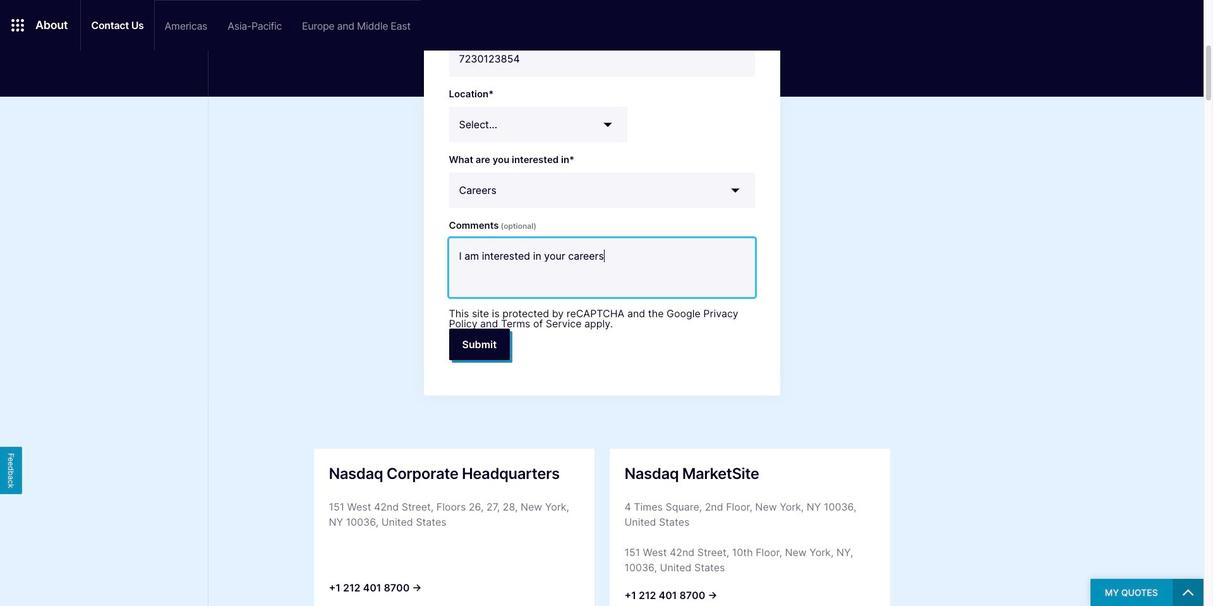 Task type: vqa. For each thing, say whether or not it's contained in the screenshot.
text field
yes



Task type: describe. For each thing, give the bounding box(es) containing it.
123 - 456 - 7890 telephone field
[[449, 41, 755, 76]]



Task type: locate. For each thing, give the bounding box(es) containing it.
None text field
[[449, 238, 755, 297]]



